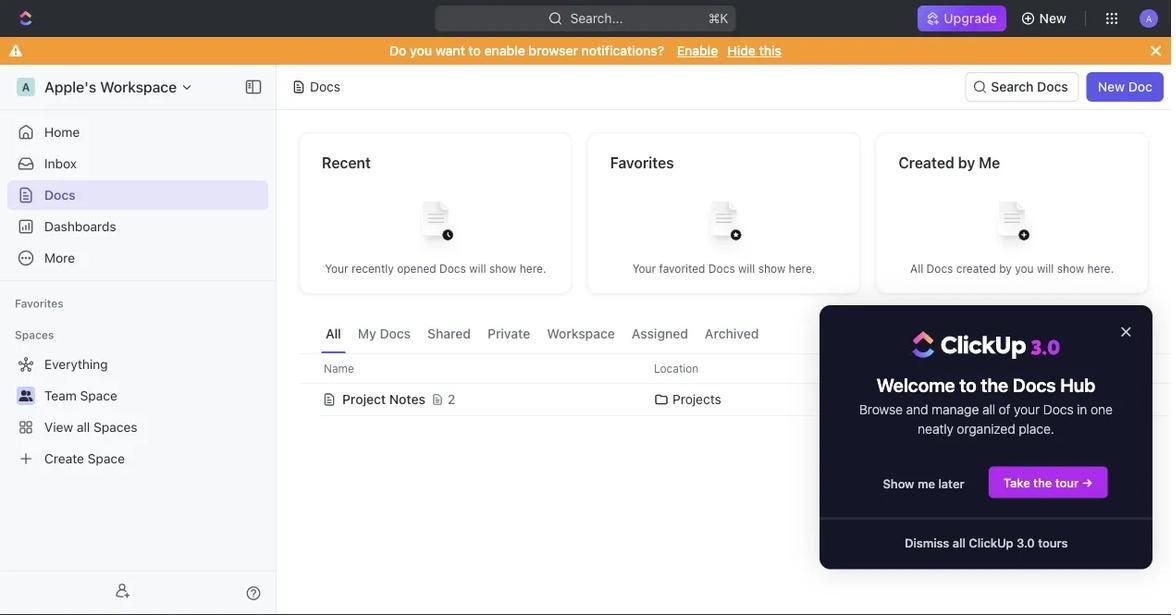 Task type: describe. For each thing, give the bounding box(es) containing it.
opened
[[397, 262, 436, 275]]

⌘k
[[709, 11, 729, 26]]

organized
[[957, 421, 1016, 436]]

home
[[44, 124, 80, 140]]

a inside "element"
[[22, 81, 30, 93]]

created by me
[[899, 154, 1001, 172]]

2 here. from the left
[[789, 262, 816, 275]]

3
[[1081, 392, 1089, 407]]

your
[[1014, 402, 1040, 417]]

everything link
[[7, 350, 265, 379]]

view
[[44, 420, 73, 435]]

nov
[[1054, 392, 1078, 407]]

2
[[448, 392, 456, 407]]

2 will from the left
[[739, 262, 755, 275]]

in
[[1077, 402, 1088, 417]]

apple's workspace, , element
[[17, 78, 35, 96]]

docs inside button
[[380, 326, 411, 341]]

assigned button
[[627, 316, 693, 354]]

place.
[[1019, 421, 1055, 436]]

a button
[[1135, 4, 1164, 33]]

0 horizontal spatial by
[[959, 154, 976, 172]]

this
[[759, 43, 782, 58]]

inbox link
[[7, 149, 268, 179]]

notes
[[389, 392, 426, 407]]

docs inside sidebar navigation
[[44, 187, 76, 203]]

no recent docs image
[[399, 187, 473, 261]]

project
[[342, 392, 386, 407]]

dashboards
[[44, 219, 116, 234]]

a inside dropdown button
[[1146, 13, 1153, 23]]

my
[[358, 326, 376, 341]]

dismiss all clickup 3.0 tours button
[[890, 527, 1083, 559]]

the inside welcome to the docs hub browse and manage all of your docs in one neatly organized place.
[[981, 374, 1009, 396]]

row containing project notes
[[299, 381, 1172, 418]]

all for view all spaces
[[77, 420, 90, 435]]

favorited
[[659, 262, 706, 275]]

your for favorites
[[633, 262, 656, 275]]

take the tour → button
[[988, 466, 1109, 499]]

docs right the favorited at the top
[[709, 262, 735, 275]]

to inside welcome to the docs hub browse and manage all of your docs in one neatly organized place.
[[960, 374, 977, 396]]

team space
[[44, 388, 117, 403]]

hub
[[1061, 374, 1096, 396]]

your recently opened docs will show here.
[[325, 262, 546, 275]]

docs left in
[[1044, 402, 1074, 417]]

view all spaces
[[44, 420, 137, 435]]

and
[[907, 402, 929, 417]]

tree inside sidebar navigation
[[7, 350, 268, 474]]

3 show from the left
[[1057, 262, 1085, 275]]

dismiss
[[905, 536, 950, 550]]

search docs
[[991, 79, 1069, 94]]

no created by me docs image
[[976, 187, 1050, 261]]

tour
[[1056, 476, 1079, 490]]

dashboards link
[[7, 212, 268, 242]]

2 show from the left
[[759, 262, 786, 275]]

browser
[[529, 43, 578, 58]]

updated
[[1082, 362, 1125, 375]]

created
[[957, 262, 997, 275]]

1 show from the left
[[489, 262, 517, 275]]

0 horizontal spatial you
[[410, 43, 432, 58]]

1 vertical spatial by
[[1000, 262, 1012, 275]]

favorites inside favorites button
[[15, 297, 64, 310]]

show me later
[[883, 477, 965, 491]]

archived button
[[700, 316, 764, 354]]

create space
[[44, 451, 125, 466]]

my docs
[[358, 326, 411, 341]]

new doc button
[[1087, 72, 1164, 102]]

all button
[[321, 316, 346, 354]]

no favorited docs image
[[687, 187, 761, 261]]

Search by name... text field
[[855, 317, 1089, 345]]

all for all docs created by you will show here.
[[911, 262, 924, 275]]

me
[[979, 154, 1001, 172]]

me
[[918, 477, 936, 491]]

later
[[939, 477, 965, 491]]

welcome
[[877, 374, 956, 396]]

upgrade
[[944, 11, 997, 26]]

the inside take the tour → button
[[1034, 476, 1052, 490]]

date updated button
[[1043, 354, 1136, 383]]

show me later button
[[869, 468, 980, 499]]

browse
[[860, 402, 903, 417]]

more button
[[7, 243, 268, 273]]

date
[[1054, 362, 1079, 375]]

tours
[[1039, 536, 1068, 550]]

new for new
[[1040, 11, 1067, 26]]

clickup
[[969, 536, 1014, 550]]

3 here. from the left
[[1088, 262, 1114, 275]]

all for dismiss all clickup 3.0 tours
[[953, 536, 966, 550]]

inbox
[[44, 156, 77, 171]]

shared button
[[423, 316, 476, 354]]

dismiss all clickup 3.0 tours
[[905, 536, 1068, 550]]

your favorited docs will show here.
[[633, 262, 816, 275]]

docs inside button
[[1037, 79, 1069, 94]]

space for team space
[[80, 388, 117, 403]]

location
[[654, 362, 699, 375]]

doc
[[1129, 79, 1153, 94]]

new button
[[1014, 4, 1078, 33]]

private button
[[483, 316, 535, 354]]

apple's workspace
[[44, 78, 177, 96]]

all for all
[[326, 326, 341, 341]]



Task type: vqa. For each thing, say whether or not it's contained in the screenshot.
the rightmost show
yes



Task type: locate. For each thing, give the bounding box(es) containing it.
docs right my
[[380, 326, 411, 341]]

spaces up create space link
[[94, 420, 137, 435]]

nov 3
[[1054, 392, 1089, 407]]

0 vertical spatial new
[[1040, 11, 1067, 26]]

do
[[390, 43, 407, 58]]

1 horizontal spatial workspace
[[547, 326, 615, 341]]

new up search docs
[[1040, 11, 1067, 26]]

table
[[299, 354, 1172, 418]]

the left tour
[[1034, 476, 1052, 490]]

1 here. from the left
[[520, 262, 546, 275]]

1 vertical spatial space
[[88, 451, 125, 466]]

your
[[325, 262, 349, 275], [633, 262, 656, 275]]

by right created
[[1000, 262, 1012, 275]]

0 vertical spatial favorites
[[610, 154, 674, 172]]

0 vertical spatial the
[[981, 374, 1009, 396]]

manage
[[932, 402, 979, 417]]

2 horizontal spatial will
[[1037, 262, 1054, 275]]

a
[[1146, 13, 1153, 23], [22, 81, 30, 93]]

1 horizontal spatial spaces
[[94, 420, 137, 435]]

0 vertical spatial spaces
[[15, 329, 54, 341]]

to up manage
[[960, 374, 977, 396]]

welcome to the docs hub browse and manage all of your docs in one neatly organized place.
[[860, 374, 1117, 436]]

to
[[469, 43, 481, 58], [960, 374, 977, 396]]

docs
[[310, 79, 341, 94], [1037, 79, 1069, 94], [44, 187, 76, 203], [440, 262, 466, 275], [709, 262, 735, 275], [927, 262, 954, 275], [380, 326, 411, 341], [1013, 374, 1056, 396], [1044, 402, 1074, 417]]

1 vertical spatial workspace
[[547, 326, 615, 341]]

1 row from the top
[[299, 354, 1172, 384]]

take the tour →
[[1004, 476, 1093, 490]]

1 vertical spatial you
[[1015, 262, 1034, 275]]

create
[[44, 451, 84, 466]]

× button
[[1120, 320, 1133, 341]]

row
[[299, 354, 1172, 384], [299, 381, 1172, 418]]

row down archived button
[[299, 381, 1172, 418]]

recent
[[322, 154, 371, 172]]

spaces down favorites button
[[15, 329, 54, 341]]

2 horizontal spatial all
[[983, 402, 996, 417]]

space
[[80, 388, 117, 403], [88, 451, 125, 466]]

1 vertical spatial favorites
[[15, 297, 64, 310]]

row down archived
[[299, 354, 1172, 384]]

new inside button
[[1040, 11, 1067, 26]]

1 horizontal spatial favorites
[[610, 154, 674, 172]]

2 your from the left
[[633, 262, 656, 275]]

0 horizontal spatial favorites
[[15, 297, 64, 310]]

do you want to enable browser notifications? enable hide this
[[390, 43, 782, 58]]

0 vertical spatial you
[[410, 43, 432, 58]]

sidebar navigation
[[0, 65, 280, 615]]

docs up recent
[[310, 79, 341, 94]]

archived
[[705, 326, 759, 341]]

notifications?
[[582, 43, 664, 58]]

0 horizontal spatial here.
[[520, 262, 546, 275]]

1 horizontal spatial by
[[1000, 262, 1012, 275]]

a up "doc"
[[1146, 13, 1153, 23]]

all left created
[[911, 262, 924, 275]]

docs up your
[[1013, 374, 1056, 396]]

×
[[1120, 320, 1133, 341]]

new
[[1040, 11, 1067, 26], [1098, 79, 1125, 94]]

workspace inside sidebar navigation
[[100, 78, 177, 96]]

0 vertical spatial all
[[983, 402, 996, 417]]

team space link
[[44, 381, 265, 411]]

0 horizontal spatial your
[[325, 262, 349, 275]]

new doc
[[1098, 79, 1153, 94]]

want
[[436, 43, 465, 58]]

0 vertical spatial space
[[80, 388, 117, 403]]

2 row from the top
[[299, 381, 1172, 418]]

3 will from the left
[[1037, 262, 1054, 275]]

1 horizontal spatial show
[[759, 262, 786, 275]]

the
[[981, 374, 1009, 396], [1034, 476, 1052, 490]]

recently
[[352, 262, 394, 275]]

tab list
[[321, 316, 764, 354]]

→
[[1082, 476, 1093, 490]]

0 horizontal spatial to
[[469, 43, 481, 58]]

1 your from the left
[[325, 262, 349, 275]]

take
[[1004, 476, 1031, 490]]

all inside button
[[953, 536, 966, 550]]

1 horizontal spatial all
[[953, 536, 966, 550]]

shared
[[428, 326, 471, 341]]

0 vertical spatial by
[[959, 154, 976, 172]]

of
[[999, 402, 1011, 417]]

0 horizontal spatial the
[[981, 374, 1009, 396]]

your left recently
[[325, 262, 349, 275]]

to right want at the left top of page
[[469, 43, 481, 58]]

1 horizontal spatial all
[[911, 262, 924, 275]]

name
[[324, 362, 354, 375]]

space for create space
[[88, 451, 125, 466]]

everything
[[44, 357, 108, 372]]

2 horizontal spatial here.
[[1088, 262, 1114, 275]]

by
[[959, 154, 976, 172], [1000, 262, 1012, 275]]

all docs created by you will show here.
[[911, 262, 1114, 275]]

1 vertical spatial the
[[1034, 476, 1052, 490]]

table containing project notes
[[299, 354, 1172, 418]]

0 vertical spatial to
[[469, 43, 481, 58]]

the up of
[[981, 374, 1009, 396]]

new for new doc
[[1098, 79, 1125, 94]]

1 vertical spatial all
[[326, 326, 341, 341]]

1 horizontal spatial a
[[1146, 13, 1153, 23]]

space down view all spaces
[[88, 451, 125, 466]]

show
[[489, 262, 517, 275], [759, 262, 786, 275], [1057, 262, 1085, 275]]

my docs button
[[353, 316, 416, 354]]

0 horizontal spatial all
[[326, 326, 341, 341]]

all inside button
[[326, 326, 341, 341]]

1 vertical spatial to
[[960, 374, 977, 396]]

spaces inside "tree"
[[94, 420, 137, 435]]

docs right the opened
[[440, 262, 466, 275]]

3.0
[[1017, 536, 1035, 550]]

0 horizontal spatial all
[[77, 420, 90, 435]]

1 vertical spatial spaces
[[94, 420, 137, 435]]

1 horizontal spatial will
[[739, 262, 755, 275]]

2 vertical spatial all
[[953, 536, 966, 550]]

your left the favorited at the top
[[633, 262, 656, 275]]

workspace inside button
[[547, 326, 615, 341]]

will right the opened
[[469, 262, 486, 275]]

your for recent
[[325, 262, 349, 275]]

all left of
[[983, 402, 996, 417]]

spaces
[[15, 329, 54, 341], [94, 420, 137, 435]]

1 vertical spatial a
[[22, 81, 30, 93]]

here.
[[520, 262, 546, 275], [789, 262, 816, 275], [1088, 262, 1114, 275]]

space up view all spaces
[[80, 388, 117, 403]]

tab list containing all
[[321, 316, 764, 354]]

1 horizontal spatial to
[[960, 374, 977, 396]]

create space link
[[7, 444, 265, 474]]

1 vertical spatial all
[[77, 420, 90, 435]]

0 vertical spatial workspace
[[100, 78, 177, 96]]

all inside welcome to the docs hub browse and manage all of your docs in one neatly organized place.
[[983, 402, 996, 417]]

tree
[[7, 350, 268, 474]]

project notes
[[342, 392, 426, 407]]

all left my
[[326, 326, 341, 341]]

new left "doc"
[[1098, 79, 1125, 94]]

workspace right private
[[547, 326, 615, 341]]

docs link
[[7, 180, 268, 210]]

1 horizontal spatial new
[[1098, 79, 1125, 94]]

welcome to the docs hub dialog
[[820, 305, 1153, 570]]

all right view
[[77, 420, 90, 435]]

all inside sidebar navigation
[[77, 420, 90, 435]]

show
[[883, 477, 915, 491]]

docs right the 'search'
[[1037, 79, 1069, 94]]

you right do
[[410, 43, 432, 58]]

docs left created
[[927, 262, 954, 275]]

0 horizontal spatial will
[[469, 262, 486, 275]]

0 horizontal spatial a
[[22, 81, 30, 93]]

you down no created by me docs image
[[1015, 262, 1034, 275]]

0 horizontal spatial spaces
[[15, 329, 54, 341]]

2 horizontal spatial show
[[1057, 262, 1085, 275]]

0 horizontal spatial show
[[489, 262, 517, 275]]

row containing name
[[299, 354, 1172, 384]]

1 will from the left
[[469, 262, 486, 275]]

all
[[911, 262, 924, 275], [326, 326, 341, 341]]

1 horizontal spatial here.
[[789, 262, 816, 275]]

hide
[[728, 43, 756, 58]]

you
[[410, 43, 432, 58], [1015, 262, 1034, 275]]

apple's
[[44, 78, 96, 96]]

user group image
[[19, 391, 33, 402]]

a left apple's
[[22, 81, 30, 93]]

enable
[[484, 43, 525, 58]]

search docs button
[[965, 72, 1080, 102]]

assigned
[[632, 326, 688, 341]]

enable
[[677, 43, 718, 58]]

created
[[899, 154, 955, 172]]

search
[[991, 79, 1034, 94]]

will down no favorited docs image at right top
[[739, 262, 755, 275]]

0 horizontal spatial workspace
[[100, 78, 177, 96]]

0 vertical spatial all
[[911, 262, 924, 275]]

1 horizontal spatial the
[[1034, 476, 1052, 490]]

all left clickup
[[953, 536, 966, 550]]

upgrade link
[[918, 6, 1006, 31]]

docs down inbox
[[44, 187, 76, 203]]

by left me
[[959, 154, 976, 172]]

private
[[488, 326, 530, 341]]

date updated
[[1054, 362, 1125, 375]]

0 vertical spatial a
[[1146, 13, 1153, 23]]

more
[[44, 250, 75, 266]]

favorites
[[610, 154, 674, 172], [15, 297, 64, 310]]

1 horizontal spatial you
[[1015, 262, 1034, 275]]

1 vertical spatial new
[[1098, 79, 1125, 94]]

workspace button
[[542, 316, 620, 354]]

0 horizontal spatial new
[[1040, 11, 1067, 26]]

tree containing everything
[[7, 350, 268, 474]]

workspace up home link
[[100, 78, 177, 96]]

new inside button
[[1098, 79, 1125, 94]]

will down no created by me docs image
[[1037, 262, 1054, 275]]

all
[[983, 402, 996, 417], [77, 420, 90, 435], [953, 536, 966, 550]]

one
[[1091, 402, 1113, 417]]

home link
[[7, 118, 268, 147]]

search...
[[571, 11, 623, 26]]

neatly
[[918, 421, 954, 436]]

1 horizontal spatial your
[[633, 262, 656, 275]]



